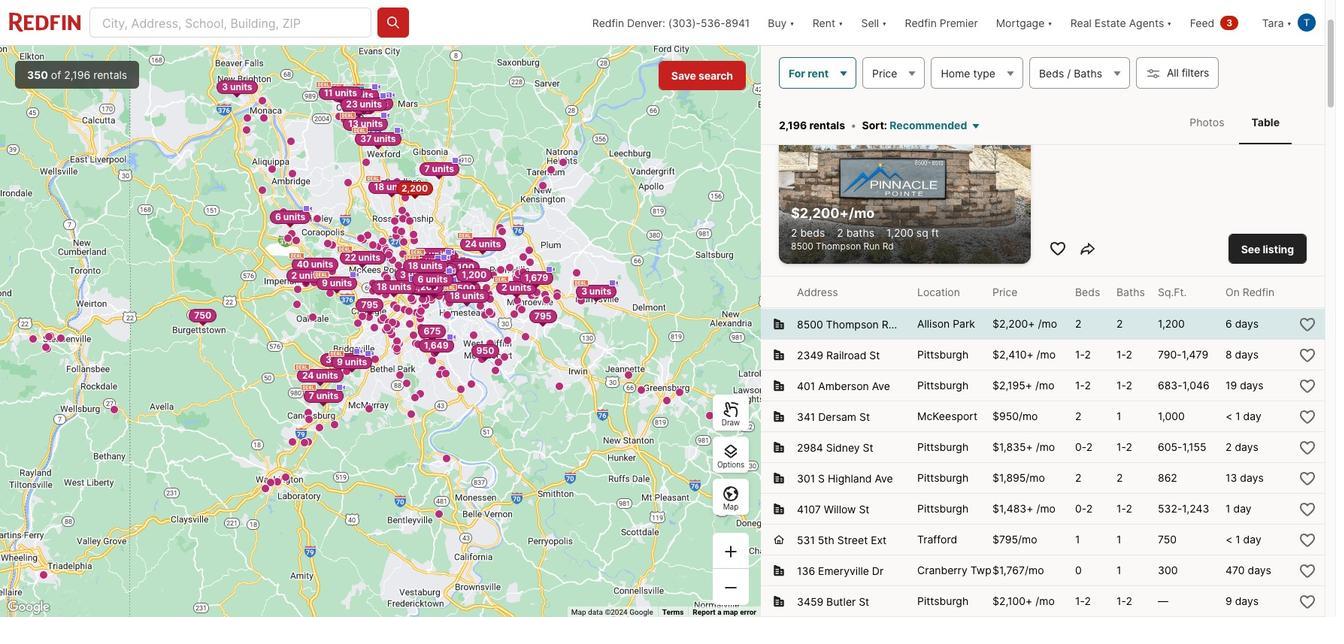 Task type: vqa. For each thing, say whether or not it's contained in the screenshot.


Task type: describe. For each thing, give the bounding box(es) containing it.
0 vertical spatial $2,200+ /mo
[[791, 205, 875, 221]]

350 of 2,196 rentals
[[27, 68, 127, 81]]

< for 1,000
[[1226, 410, 1233, 423]]

470 days
[[1226, 564, 1272, 577]]

1,100 for 1,100
[[462, 270, 485, 281]]

2 days
[[1226, 441, 1259, 454]]

see listing button
[[1229, 234, 1307, 264]]

tab list containing photos
[[1163, 101, 1307, 144]]

8941
[[725, 16, 750, 29]]

11 units
[[324, 87, 357, 98]]

22
[[345, 252, 356, 263]]

1- left '683-'
[[1117, 379, 1126, 392]]

26
[[417, 283, 429, 294]]

on redfin
[[1226, 286, 1275, 298]]

1-2 left 532-
[[1117, 502, 1133, 515]]

report a map error link
[[693, 608, 757, 617]]

/mo for 605-1,155
[[1036, 441, 1055, 454]]

$2,195+
[[993, 379, 1033, 392]]

13 days
[[1226, 472, 1264, 484]]

days for 6 days
[[1235, 317, 1259, 330]]

605-1,155
[[1158, 441, 1207, 454]]

8500 for 8500 thompson run rd
[[791, 241, 814, 252]]

1- left 532-
[[1117, 502, 1126, 515]]

pittsburgh for $1,895
[[918, 472, 969, 484]]

683-
[[1158, 379, 1183, 392]]

9 days
[[1226, 595, 1259, 608]]

$2,410+
[[993, 348, 1034, 361]]

feed
[[1190, 16, 1215, 29]]

options button
[[713, 437, 749, 473]]

location button
[[918, 277, 960, 308]]

report
[[693, 608, 716, 617]]

2 inside 1,100 2 units
[[291, 270, 297, 281]]

search
[[699, 69, 733, 82]]

470
[[1226, 564, 1245, 577]]

buy ▾
[[768, 16, 795, 29]]

days for 13 days
[[1241, 472, 1264, 484]]

1 vertical spatial 24 units
[[302, 370, 338, 381]]

beds
[[801, 226, 825, 239]]

address
[[797, 286, 838, 298]]

< 1 day for 1,000
[[1226, 410, 1262, 423]]

4107
[[797, 503, 821, 516]]

home type
[[941, 67, 996, 79]]

341
[[797, 410, 815, 423]]

2 vertical spatial 9
[[1226, 595, 1233, 608]]

1,500
[[451, 283, 476, 294]]

300
[[1158, 564, 1178, 577]]

12 units
[[417, 249, 451, 260]]

1 vertical spatial 2,196
[[779, 119, 807, 132]]

st for 341 dersam st
[[860, 410, 870, 423]]

butler
[[827, 595, 856, 608]]

1 horizontal spatial 795
[[535, 310, 552, 322]]

st for 3459 butler st
[[859, 595, 870, 608]]

1- right $2,410+ /mo
[[1076, 348, 1085, 361]]

8500 for 8500 thompson run rd allison park
[[797, 318, 823, 331]]

1 horizontal spatial $2,200+
[[993, 317, 1035, 330]]

1,310
[[430, 264, 453, 276]]

1,200 down 1,550
[[414, 281, 438, 292]]

2,000
[[409, 282, 435, 293]]

run for 8500 thompson run rd
[[864, 241, 880, 252]]

0 horizontal spatial 795
[[361, 299, 378, 310]]

mckeesport
[[918, 410, 978, 423]]

1,155
[[1183, 441, 1207, 454]]

136 emeryville dr
[[797, 565, 884, 577]]

/mo for 683-1,046
[[1036, 379, 1055, 392]]

12
[[417, 249, 427, 260]]

< 1 day for 750
[[1226, 533, 1262, 546]]

map
[[724, 608, 738, 617]]

sell ▾ button
[[862, 0, 887, 45]]

thompson for 8500 thompson run rd allison park
[[826, 318, 879, 331]]

$950 /mo
[[993, 410, 1038, 423]]

1,200 left sq
[[887, 226, 914, 239]]

5 units
[[417, 255, 447, 266]]

1 vertical spatial day
[[1234, 502, 1252, 515]]

submit search image
[[386, 15, 401, 30]]

1- down 0
[[1076, 595, 1085, 608]]

1- right $2,195+ /mo at right
[[1076, 379, 1085, 392]]

301 s highland ave
[[797, 472, 893, 485]]

1 vertical spatial 2 units
[[502, 282, 532, 293]]

recommended
[[890, 119, 967, 132]]

price inside button
[[873, 67, 898, 79]]

park
[[953, 317, 975, 330]]

willow
[[824, 503, 856, 516]]

status
[[1175, 108, 1203, 119]]

1-2 left '683-'
[[1117, 379, 1133, 392]]

/
[[1067, 67, 1071, 79]]

pittsburgh for $1,835+
[[918, 441, 969, 454]]

—
[[1158, 595, 1169, 608]]

1,046
[[1183, 379, 1210, 392]]

1- left "605-"
[[1117, 441, 1126, 454]]

1 horizontal spatial baths
[[1117, 286, 1145, 298]]

$1,483+ /mo
[[993, 502, 1056, 515]]

run for 8500 thompson run rd allison park
[[882, 318, 901, 331]]

605-
[[1158, 441, 1183, 454]]

home type button
[[931, 57, 1024, 89]]

save
[[672, 69, 696, 82]]

see
[[1241, 243, 1261, 255]]

save search button
[[659, 61, 746, 90]]

draw
[[722, 418, 740, 427]]

8 days
[[1226, 348, 1259, 361]]

$2,410+ /mo
[[993, 348, 1056, 361]]

s
[[818, 472, 825, 485]]

st for 4107 willow st
[[859, 503, 870, 516]]

railroad
[[827, 349, 867, 362]]

1-2 right $2,410+ /mo
[[1076, 348, 1091, 361]]

▾ for sell ▾
[[882, 16, 887, 29]]

4107 willow st
[[797, 503, 870, 516]]

baths inside button
[[1074, 67, 1103, 79]]

532-1,243
[[1158, 502, 1210, 515]]

46 units
[[337, 90, 374, 101]]

rent ▾ button
[[804, 0, 852, 45]]

/mo for 750
[[1018, 533, 1038, 546]]

1 vertical spatial $2,200+ /mo
[[993, 317, 1057, 330]]

0- for $1,835+ /mo
[[1076, 441, 1087, 454]]

1 vertical spatial price
[[993, 286, 1018, 298]]

terms
[[662, 608, 684, 617]]

sq.ft.
[[1158, 286, 1187, 298]]

$950
[[993, 410, 1019, 423]]

©2024
[[605, 608, 628, 617]]

/mo for 790-1,479
[[1037, 348, 1056, 361]]

st for 2349 railroad st
[[870, 349, 880, 362]]

1 vertical spatial 7 units
[[309, 390, 339, 401]]

recommended button
[[890, 116, 985, 134]]

tara ▾
[[1263, 16, 1292, 29]]

1,649
[[424, 340, 449, 351]]

0 vertical spatial 9
[[322, 278, 328, 289]]

google
[[630, 608, 653, 617]]

rent ▾ button
[[813, 0, 843, 45]]

136
[[797, 565, 815, 577]]

1 horizontal spatial rentals
[[810, 119, 845, 132]]

$1,767
[[993, 564, 1025, 577]]

map for map
[[723, 502, 739, 511]]

/mo for 532-1,243
[[1037, 502, 1056, 515]]

40
[[297, 259, 309, 270]]

0
[[1076, 564, 1082, 577]]

1-2 left 790-
[[1117, 348, 1133, 361]]

redfin for redfin denver: (303)-536-8941
[[593, 16, 624, 29]]

2,196 rentals •
[[779, 119, 856, 132]]

real estate agents ▾ link
[[1071, 0, 1172, 45]]

report a map error
[[693, 608, 757, 617]]

8500 thompson run rd allison park
[[797, 317, 975, 331]]

sell
[[862, 16, 879, 29]]

units inside 1,100 2 units
[[299, 270, 321, 281]]

/mo up "baths"
[[849, 205, 875, 221]]

redfin premier button
[[896, 0, 987, 45]]

baths
[[847, 226, 875, 239]]

twp
[[971, 564, 992, 577]]

1- left —
[[1117, 595, 1126, 608]]

37 units
[[360, 133, 396, 145]]

46
[[337, 90, 349, 101]]



Task type: locate. For each thing, give the bounding box(es) containing it.
ave right amberson
[[872, 380, 890, 392]]

▾ right mortgage
[[1048, 16, 1053, 29]]

0 horizontal spatial price
[[873, 67, 898, 79]]

trafford
[[918, 533, 958, 546]]

pittsburgh
[[918, 348, 969, 361], [918, 379, 969, 392], [918, 441, 969, 454], [918, 472, 969, 484], [918, 502, 969, 515], [918, 595, 969, 608]]

1 horizontal spatial run
[[882, 318, 901, 331]]

pittsburgh for $2,100+
[[918, 595, 969, 608]]

address button
[[797, 277, 838, 308]]

3 ▾ from the left
[[882, 16, 887, 29]]

buy
[[768, 16, 787, 29]]

1 vertical spatial baths
[[1117, 286, 1145, 298]]

1 vertical spatial $2,200+
[[993, 317, 1035, 330]]

redfin inside redfin premier button
[[905, 16, 937, 29]]

13
[[348, 118, 359, 130], [1226, 472, 1238, 484]]

beds inside button
[[1039, 67, 1064, 79]]

1 vertical spatial rentals
[[810, 119, 845, 132]]

rd down 1,200 sq ft
[[883, 241, 894, 252]]

2 units up 1,500
[[440, 260, 470, 271]]

2 < from the top
[[1226, 533, 1233, 546]]

▾ for mortgage ▾
[[1048, 16, 1053, 29]]

0 vertical spatial day
[[1244, 410, 1262, 423]]

2 units right 1,500
[[502, 282, 532, 293]]

0 vertical spatial 0-
[[1076, 441, 1087, 454]]

beds for beds / baths
[[1039, 67, 1064, 79]]

day
[[1244, 410, 1262, 423], [1234, 502, 1252, 515], [1244, 533, 1262, 546]]

13 units
[[348, 118, 383, 130]]

st right "willow"
[[859, 503, 870, 516]]

< down '19'
[[1226, 410, 1233, 423]]

run
[[864, 241, 880, 252], [882, 318, 901, 331]]

1 vertical spatial 750
[[1158, 533, 1177, 546]]

1 horizontal spatial redfin
[[905, 16, 937, 29]]

rentals left the •
[[810, 119, 845, 132]]

1 vertical spatial 9
[[337, 356, 343, 368]]

/mo right $1,835+
[[1036, 441, 1055, 454]]

0-2 for $1,483+ /mo
[[1076, 502, 1093, 515]]

/mo up $2,100+ /mo
[[1025, 564, 1044, 577]]

0 vertical spatial <
[[1226, 410, 1233, 423]]

1,243
[[1183, 502, 1210, 515]]

1 horizontal spatial rd
[[904, 318, 917, 331]]

pittsburgh for $1,483+
[[918, 502, 969, 515]]

error
[[740, 608, 757, 617]]

0 horizontal spatial $2,200+
[[791, 205, 849, 221]]

4 ▾ from the left
[[1048, 16, 1053, 29]]

0 horizontal spatial 9
[[322, 278, 328, 289]]

1,200 up 1,500
[[462, 270, 487, 281]]

1,100 for 1,100 2 units
[[452, 262, 475, 273]]

toggle search results table view tab
[[1240, 104, 1292, 141]]

0 horizontal spatial 7
[[309, 390, 314, 401]]

1 vertical spatial beds
[[1076, 286, 1101, 298]]

buy ▾ button
[[759, 0, 804, 45]]

2 beds
[[791, 226, 825, 239]]

sq.ft. button
[[1158, 277, 1187, 308]]

6 ▾ from the left
[[1287, 16, 1292, 29]]

1 vertical spatial price button
[[993, 277, 1018, 308]]

0 horizontal spatial 2 units
[[440, 260, 470, 271]]

1 vertical spatial < 1 day
[[1226, 533, 1262, 546]]

estate
[[1095, 16, 1126, 29]]

days right '19'
[[1240, 379, 1264, 392]]

price up "$2,410+" at bottom right
[[993, 286, 1018, 298]]

0 vertical spatial < 1 day
[[1226, 410, 1262, 423]]

0 horizontal spatial map
[[572, 608, 586, 617]]

/mo right "$2,195+"
[[1036, 379, 1055, 392]]

street
[[838, 534, 868, 547]]

0 vertical spatial 2,196
[[64, 68, 90, 81]]

beds left /
[[1039, 67, 1064, 79]]

0 vertical spatial 24
[[465, 239, 477, 250]]

on
[[1226, 286, 1240, 298]]

1 horizontal spatial 24
[[465, 239, 477, 250]]

dersam
[[818, 410, 857, 423]]

beds for beds
[[1076, 286, 1101, 298]]

40 units
[[297, 259, 333, 270]]

/mo for 862
[[1026, 472, 1045, 484]]

google image
[[4, 598, 53, 617]]

1-2 left —
[[1117, 595, 1133, 608]]

mortgage ▾ button
[[987, 0, 1062, 45]]

1 ▾ from the left
[[790, 16, 795, 29]]

/mo right "$2,410+" at bottom right
[[1037, 348, 1056, 361]]

401 amberson ave
[[797, 380, 890, 392]]

5 pittsburgh from the top
[[918, 502, 969, 515]]

/mo for 1,000
[[1019, 410, 1038, 423]]

2 vertical spatial day
[[1244, 533, 1262, 546]]

1 horizontal spatial 7 units
[[425, 163, 454, 174]]

7
[[425, 163, 430, 174], [309, 390, 314, 401]]

/mo up $2,410+ /mo
[[1038, 317, 1057, 330]]

1-2 left "605-"
[[1117, 441, 1133, 454]]

1
[[1117, 410, 1122, 423], [1236, 410, 1241, 423], [1226, 502, 1231, 515], [1076, 533, 1080, 546], [1117, 533, 1122, 546], [1236, 533, 1241, 546], [1117, 564, 1122, 577]]

0 vertical spatial 7
[[425, 163, 430, 174]]

day for 1,000
[[1244, 410, 1262, 423]]

▾ for rent ▾
[[839, 16, 843, 29]]

dr
[[872, 565, 884, 577]]

19 days
[[1226, 379, 1264, 392]]

790-1,479
[[1158, 348, 1209, 361]]

0-2 right '$1,483+ /mo'
[[1076, 502, 1093, 515]]

$2,200+ up beds
[[791, 205, 849, 221]]

ave right highland
[[875, 472, 893, 485]]

0 vertical spatial 24 units
[[465, 239, 501, 250]]

0 horizontal spatial beds
[[1039, 67, 1064, 79]]

0 horizontal spatial redfin
[[593, 16, 624, 29]]

/mo right $2,100+
[[1036, 595, 1055, 608]]

1 day
[[1226, 502, 1252, 515]]

0 horizontal spatial 7 units
[[309, 390, 339, 401]]

0 vertical spatial $2,200+
[[791, 205, 849, 221]]

0 horizontal spatial rd
[[883, 241, 894, 252]]

1,800
[[412, 282, 437, 293]]

1 vertical spatial 8500
[[797, 318, 823, 331]]

0 horizontal spatial 750
[[194, 310, 211, 321]]

0 vertical spatial rentals
[[93, 68, 127, 81]]

thompson inside "8500 thompson run rd allison park"
[[826, 318, 879, 331]]

units
[[230, 81, 252, 92], [335, 87, 357, 98], [351, 90, 374, 101], [366, 98, 388, 109], [360, 98, 382, 110], [361, 118, 383, 130], [374, 133, 396, 145], [432, 163, 454, 174], [387, 181, 409, 192], [283, 211, 306, 222], [479, 239, 501, 250], [429, 249, 451, 260], [358, 252, 381, 263], [425, 255, 447, 266], [311, 259, 333, 270], [448, 260, 470, 271], [421, 260, 443, 271], [440, 262, 462, 274], [408, 269, 430, 281], [299, 270, 321, 281], [426, 274, 448, 285], [330, 278, 352, 289], [389, 281, 412, 292], [509, 282, 532, 293], [431, 283, 453, 294], [590, 286, 612, 297], [462, 290, 485, 302], [334, 354, 356, 365], [345, 356, 367, 368], [316, 370, 338, 381], [316, 390, 339, 401]]

days right 470
[[1248, 564, 1272, 577]]

1,100 inside 1,100 2 units
[[452, 262, 475, 273]]

map down options
[[723, 502, 739, 511]]

1 horizontal spatial 2 units
[[502, 282, 532, 293]]

▾ right tara
[[1287, 16, 1292, 29]]

/mo down '$1,483+ /mo'
[[1018, 533, 1038, 546]]

0 horizontal spatial rentals
[[93, 68, 127, 81]]

0 horizontal spatial $2,200+ /mo
[[791, 205, 875, 221]]

0 horizontal spatial run
[[864, 241, 880, 252]]

run left allison
[[882, 318, 901, 331]]

st for 2984 sidney st
[[863, 441, 874, 454]]

1 vertical spatial thompson
[[826, 318, 879, 331]]

tara
[[1263, 16, 1284, 29]]

1 vertical spatial 24
[[302, 370, 314, 381]]

sidney
[[826, 441, 860, 454]]

5
[[417, 255, 423, 266]]

baths left sq.ft.
[[1117, 286, 1145, 298]]

1 pittsburgh from the top
[[918, 348, 969, 361]]

thompson down the 2 baths
[[816, 241, 861, 252]]

toggle search results photos view tab
[[1178, 104, 1237, 141]]

options
[[717, 460, 745, 469]]

thompson up railroad
[[826, 318, 879, 331]]

price down sell ▾
[[873, 67, 898, 79]]

3 pittsburgh from the top
[[918, 441, 969, 454]]

13 up 1 day
[[1226, 472, 1238, 484]]

1 horizontal spatial 13
[[1226, 472, 1238, 484]]

table
[[1252, 116, 1280, 129]]

days up "13 days"
[[1235, 441, 1259, 454]]

1 horizontal spatial $2,200+ /mo
[[993, 317, 1057, 330]]

0 horizontal spatial baths
[[1074, 67, 1103, 79]]

rd inside "8500 thompson run rd allison park"
[[904, 318, 917, 331]]

$2,195+ /mo
[[993, 379, 1055, 392]]

days right 8
[[1235, 348, 1259, 361]]

st right dersam
[[860, 410, 870, 423]]

0 vertical spatial price button
[[863, 57, 925, 89]]

thompson for 8500 thompson run rd
[[816, 241, 861, 252]]

redfin left premier
[[905, 16, 937, 29]]

1,550
[[412, 261, 437, 273]]

rent
[[813, 16, 836, 29]]

1,200
[[887, 226, 914, 239], [462, 270, 487, 281], [414, 281, 438, 292], [1158, 317, 1185, 330]]

sell ▾
[[862, 16, 887, 29]]

< for 750
[[1226, 533, 1233, 546]]

< 1 day down 19 days at the bottom of the page
[[1226, 410, 1262, 423]]

13 inside map region
[[348, 118, 359, 130]]

13 for 13 days
[[1226, 472, 1238, 484]]

0 vertical spatial 0-2
[[1076, 441, 1093, 454]]

0-2 for $1,835+ /mo
[[1076, 441, 1093, 454]]

1 0- from the top
[[1076, 441, 1087, 454]]

750 inside map region
[[194, 310, 211, 321]]

$1,835+
[[993, 441, 1033, 454]]

1,479
[[1182, 348, 1209, 361]]

1 horizontal spatial 9
[[337, 356, 343, 368]]

st right sidney
[[863, 441, 874, 454]]

1 0-2 from the top
[[1076, 441, 1093, 454]]

13 for 13 units
[[348, 118, 359, 130]]

/mo up the $1,835+ /mo
[[1019, 410, 1038, 423]]

2 < 1 day from the top
[[1226, 533, 1262, 546]]

6 days
[[1226, 317, 1259, 330]]

0- for $1,483+ /mo
[[1076, 502, 1087, 515]]

redfin right on
[[1243, 286, 1275, 298]]

23 units
[[346, 98, 382, 110]]

/mo up '$1,483+ /mo'
[[1026, 472, 1045, 484]]

301
[[797, 472, 815, 485]]

341 dersam st
[[797, 410, 870, 423]]

tab list
[[1163, 101, 1307, 144]]

price button down sell ▾ button
[[863, 57, 925, 89]]

795
[[361, 299, 378, 310], [535, 310, 552, 322]]

beds / baths button
[[1030, 57, 1130, 89]]

31
[[354, 98, 364, 109]]

price button
[[863, 57, 925, 89], [993, 277, 1018, 308]]

real estate agents ▾ button
[[1062, 0, 1181, 45]]

1 vertical spatial rd
[[904, 318, 917, 331]]

1 horizontal spatial price button
[[993, 277, 1018, 308]]

1 vertical spatial map
[[572, 608, 586, 617]]

pittsburgh for $2,195+
[[918, 379, 969, 392]]

user photo image
[[1298, 14, 1316, 32]]

< 1 day up 470 days
[[1226, 533, 1262, 546]]

1 < from the top
[[1226, 410, 1233, 423]]

1 horizontal spatial price
[[993, 286, 1018, 298]]

st right railroad
[[870, 349, 880, 362]]

8500 down 2 beds
[[791, 241, 814, 252]]

/mo
[[849, 205, 875, 221], [1038, 317, 1057, 330], [1037, 348, 1056, 361], [1036, 379, 1055, 392], [1019, 410, 1038, 423], [1036, 441, 1055, 454], [1026, 472, 1045, 484], [1037, 502, 1056, 515], [1018, 533, 1038, 546], [1025, 564, 1044, 577], [1036, 595, 1055, 608]]

days down 2 days
[[1241, 472, 1264, 484]]

0 vertical spatial map
[[723, 502, 739, 511]]

0 vertical spatial 9 units
[[322, 278, 352, 289]]

1 vertical spatial ave
[[875, 472, 893, 485]]

st right 'butler'
[[859, 595, 870, 608]]

day up 470 days
[[1244, 533, 1262, 546]]

map left the data
[[572, 608, 586, 617]]

0 horizontal spatial 24 units
[[302, 370, 338, 381]]

for rent
[[789, 67, 829, 79]]

2 0-2 from the top
[[1076, 502, 1093, 515]]

days for 470 days
[[1248, 564, 1272, 577]]

1- left 790-
[[1117, 348, 1126, 361]]

1 vertical spatial 13
[[1226, 472, 1238, 484]]

City, Address, School, Building, ZIP search field
[[90, 8, 371, 38]]

1 vertical spatial 9 units
[[337, 356, 367, 368]]

redfin left denver:
[[593, 16, 624, 29]]

1 horizontal spatial 750
[[1158, 533, 1177, 546]]

rentals right of
[[93, 68, 127, 81]]

mortgage ▾
[[996, 16, 1053, 29]]

19
[[1226, 379, 1237, 392]]

1 vertical spatial 7
[[309, 390, 314, 401]]

0 vertical spatial 7 units
[[425, 163, 454, 174]]

beds button
[[1076, 277, 1101, 308]]

map region
[[0, 0, 906, 617]]

3 units
[[222, 81, 252, 92], [400, 269, 430, 281], [582, 286, 612, 297], [326, 354, 356, 365]]

$2,200+ up "$2,410+" at bottom right
[[993, 317, 1035, 330]]

13 down 1,767
[[348, 118, 359, 130]]

map for map data ©2024 google
[[572, 608, 586, 617]]

0 vertical spatial thompson
[[816, 241, 861, 252]]

▾ for buy ▾
[[790, 16, 795, 29]]

highland
[[828, 472, 872, 485]]

2,196 right of
[[64, 68, 90, 81]]

0 vertical spatial beds
[[1039, 67, 1064, 79]]

0 vertical spatial 750
[[194, 310, 211, 321]]

1,200 up 790-
[[1158, 317, 1185, 330]]

days up 8 days
[[1235, 317, 1259, 330]]

2 horizontal spatial 9
[[1226, 595, 1233, 608]]

days for 8 days
[[1235, 348, 1259, 361]]

run down "baths"
[[864, 241, 880, 252]]

1 horizontal spatial map
[[723, 502, 739, 511]]

day down "13 days"
[[1234, 502, 1252, 515]]

beds left baths button
[[1076, 286, 1101, 298]]

8500 up 2349
[[797, 318, 823, 331]]

750
[[194, 310, 211, 321], [1158, 533, 1177, 546]]

2,200
[[402, 183, 428, 194]]

1 < 1 day from the top
[[1226, 410, 1262, 423]]

1-2 right $2,195+ /mo at right
[[1076, 379, 1091, 392]]

all filters
[[1167, 66, 1210, 79]]

2 horizontal spatial redfin
[[1243, 286, 1275, 298]]

1 vertical spatial <
[[1226, 533, 1233, 546]]

9
[[322, 278, 328, 289], [337, 356, 343, 368], [1226, 595, 1233, 608]]

▾ right rent
[[839, 16, 843, 29]]

862
[[1158, 472, 1178, 484]]

price
[[873, 67, 898, 79], [993, 286, 1018, 298]]

/mo for —
[[1036, 595, 1055, 608]]

days for 2 days
[[1235, 441, 1259, 454]]

1 horizontal spatial beds
[[1076, 286, 1101, 298]]

350
[[27, 68, 48, 81]]

0 horizontal spatial 2,196
[[64, 68, 90, 81]]

2,196
[[64, 68, 90, 81], [779, 119, 807, 132]]

pittsburgh for $2,410+
[[918, 348, 969, 361]]

0 horizontal spatial price button
[[863, 57, 925, 89]]

day down 19 days at the bottom of the page
[[1244, 410, 1262, 423]]

1 vertical spatial 0-2
[[1076, 502, 1093, 515]]

5 ▾ from the left
[[1167, 16, 1172, 29]]

save search
[[672, 69, 733, 82]]

$2,200+ /mo up $2,410+ /mo
[[993, 317, 1057, 330]]

8500 inside "8500 thompson run rd allison park"
[[797, 318, 823, 331]]

0 vertical spatial baths
[[1074, 67, 1103, 79]]

filters
[[1182, 66, 1210, 79]]

6 pittsburgh from the top
[[918, 595, 969, 608]]

23
[[346, 98, 358, 110]]

/mo for 1,200
[[1038, 317, 1057, 330]]

rd left allison
[[904, 318, 917, 331]]

0 vertical spatial rd
[[883, 241, 894, 252]]

2 0- from the top
[[1076, 502, 1087, 515]]

days for 19 days
[[1240, 379, 1264, 392]]

▾ for tara ▾
[[1287, 16, 1292, 29]]

for rent button
[[779, 57, 857, 89]]

0 vertical spatial 2 units
[[440, 260, 470, 271]]

▾ right sell
[[882, 16, 887, 29]]

price button up "$2,410+" at bottom right
[[993, 277, 1018, 308]]

▾ right buy
[[790, 16, 795, 29]]

1-2 down 0
[[1076, 595, 1091, 608]]

all filters button
[[1136, 57, 1219, 89]]

795 down 1,100 2 units
[[361, 299, 378, 310]]

▾ right "agents" at the right of page
[[1167, 16, 1172, 29]]

0-2 right the $1,835+ /mo
[[1076, 441, 1093, 454]]

2 pittsburgh from the top
[[918, 379, 969, 392]]

rd for 8500 thompson run rd allison park
[[904, 318, 917, 331]]

day for 750
[[1244, 533, 1262, 546]]

790-
[[1158, 348, 1182, 361]]

0 vertical spatial price
[[873, 67, 898, 79]]

2,196 down for
[[779, 119, 807, 132]]

0 horizontal spatial 24
[[302, 370, 314, 381]]

$2,200+ /mo up beds
[[791, 205, 875, 221]]

6
[[275, 211, 281, 222], [431, 262, 437, 274], [418, 274, 424, 285], [1226, 317, 1233, 330]]

rd for 8500 thompson run rd
[[883, 241, 894, 252]]

sort:
[[862, 119, 890, 132]]

▾
[[790, 16, 795, 29], [839, 16, 843, 29], [882, 16, 887, 29], [1048, 16, 1053, 29], [1167, 16, 1172, 29], [1287, 16, 1292, 29]]

0 horizontal spatial 13
[[348, 118, 359, 130]]

0 vertical spatial 8500
[[791, 241, 814, 252]]

run inside "8500 thompson run rd allison park"
[[882, 318, 901, 331]]

0- right the $1,835+ /mo
[[1076, 441, 1087, 454]]

795 down 1,679
[[535, 310, 552, 322]]

0 vertical spatial ave
[[872, 380, 890, 392]]

1 horizontal spatial 2,196
[[779, 119, 807, 132]]

< up 470
[[1226, 533, 1233, 546]]

1 vertical spatial 0-
[[1076, 502, 1087, 515]]

map inside button
[[723, 502, 739, 511]]

/mo right $1,483+
[[1037, 502, 1056, 515]]

1 horizontal spatial 7
[[425, 163, 430, 174]]

675
[[424, 325, 441, 337]]

4 pittsburgh from the top
[[918, 472, 969, 484]]

a
[[718, 608, 722, 617]]

2 baths
[[837, 226, 875, 239]]

1 vertical spatial run
[[882, 318, 901, 331]]

redfin for redfin premier
[[905, 16, 937, 29]]

days for 9 days
[[1235, 595, 1259, 608]]

0 vertical spatial run
[[864, 241, 880, 252]]

for
[[789, 67, 805, 79]]

1 horizontal spatial 24 units
[[465, 239, 501, 250]]

0- right '$1,483+ /mo'
[[1076, 502, 1087, 515]]

days down 470 days
[[1235, 595, 1259, 608]]

0 vertical spatial 13
[[348, 118, 359, 130]]

redfin inside on redfin button
[[1243, 286, 1275, 298]]

baths right /
[[1074, 67, 1103, 79]]

2,410
[[411, 261, 436, 273]]

2 ▾ from the left
[[839, 16, 843, 29]]



